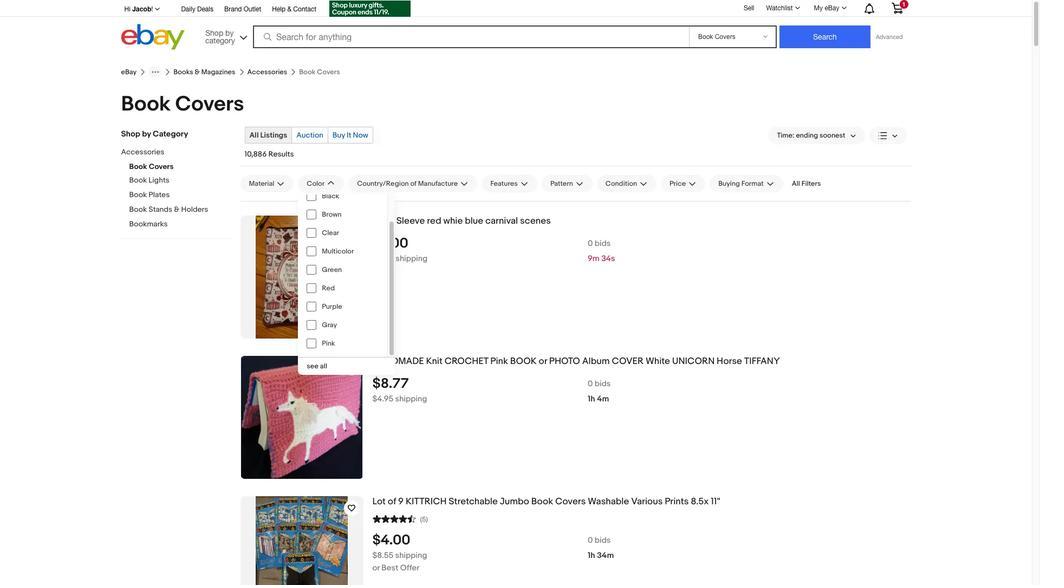 Task type: locate. For each thing, give the bounding box(es) containing it.
all inside button
[[792, 179, 800, 188]]

1 horizontal spatial accessories link
[[247, 68, 287, 76]]

0 vertical spatial accessories
[[247, 68, 287, 76]]

2 horizontal spatial covers
[[555, 496, 586, 507]]

$6.00
[[373, 254, 394, 264]]

offer
[[400, 563, 420, 573]]

covers up lights
[[149, 162, 174, 171]]

bookmarks
[[129, 219, 168, 229]]

2 vertical spatial 0
[[588, 535, 593, 546]]

shipping inside 0 bids $6.00 shipping
[[396, 254, 428, 264]]

1 horizontal spatial all
[[792, 179, 800, 188]]

purple
[[322, 302, 342, 311]]

all listings link
[[245, 127, 292, 143]]

4.5 out of 5 stars image
[[373, 514, 416, 524]]

0
[[588, 238, 593, 249], [588, 379, 593, 389], [588, 535, 593, 546]]

& for contact
[[287, 5, 292, 13]]

0 up 9m
[[588, 238, 593, 249]]

1 bids from the top
[[595, 238, 611, 249]]

0 vertical spatial 1h
[[588, 394, 595, 404]]

1 horizontal spatial ebay
[[825, 4, 840, 12]]

brand
[[224, 5, 242, 13]]

covers left washable
[[555, 496, 586, 507]]

all
[[250, 131, 259, 140], [792, 179, 800, 188]]

shop
[[121, 129, 140, 139]]

book covers
[[121, 92, 244, 117]]

shipping
[[396, 254, 428, 264], [395, 394, 427, 404], [395, 550, 427, 561]]

None submit
[[780, 25, 871, 48]]

1 vertical spatial pink
[[491, 356, 508, 367]]

banner containing sell
[[121, 0, 911, 53]]

deals
[[197, 5, 214, 13]]

1 0 from the top
[[588, 238, 593, 249]]

book left lights
[[129, 176, 147, 185]]

0 horizontal spatial covers
[[149, 162, 174, 171]]

& inside accessories book covers book lights book plates book stands & holders bookmarks
[[174, 205, 180, 214]]

0 for $9.00
[[588, 238, 593, 249]]

red
[[427, 216, 442, 227]]

black link
[[298, 187, 388, 205]]

2 vertical spatial &
[[174, 205, 180, 214]]

pink down gray at left bottom
[[322, 339, 335, 348]]

0 vertical spatial or
[[539, 356, 547, 367]]

1h for 34m
[[588, 550, 595, 561]]

1 vertical spatial accessories
[[121, 147, 164, 157]]

accessories right magazines
[[247, 68, 287, 76]]

now
[[353, 131, 368, 140]]

1 vertical spatial shipping
[[395, 394, 427, 404]]

&
[[287, 5, 292, 13], [195, 68, 200, 76], [174, 205, 180, 214]]

0 horizontal spatial ebay
[[121, 68, 137, 76]]

1h inside the '1h 34m or best offer'
[[588, 550, 595, 561]]

washable
[[588, 496, 629, 507]]

bids inside 0 bids $4.95 shipping
[[595, 379, 611, 389]]

pink left the book at bottom
[[491, 356, 508, 367]]

0 for $4.00
[[588, 535, 593, 546]]

my
[[814, 4, 823, 12]]

plates
[[149, 190, 170, 199]]

whie
[[444, 216, 463, 227]]

accessories down "by" on the left top of page
[[121, 147, 164, 157]]

book sleeve red whie blue carnival scenes image
[[256, 216, 348, 339]]

bids up '9m 34s'
[[595, 238, 611, 249]]

0 vertical spatial 0
[[588, 238, 593, 249]]

0 horizontal spatial all
[[250, 131, 259, 140]]

1 vertical spatial 1h
[[588, 550, 595, 561]]

pink link
[[298, 334, 388, 353]]

book stands & holders link
[[129, 205, 232, 215]]

tap to watch item - handmade knit crochet pink book or photo album cover white unicorn horse tiffany image
[[344, 360, 359, 376]]

accessories link right magazines
[[247, 68, 287, 76]]

black
[[322, 192, 339, 201]]

1h 34m or best offer
[[373, 550, 614, 573]]

0 vertical spatial shipping
[[396, 254, 428, 264]]

1 horizontal spatial or
[[539, 356, 547, 367]]

books & magazines link
[[174, 68, 235, 76]]

shipping inside 0 bids $8.55 shipping
[[395, 550, 427, 561]]

0 horizontal spatial pink
[[322, 339, 335, 348]]

1 vertical spatial &
[[195, 68, 200, 76]]

lot of 9 kittrich stretchable jumbo book covers washable various prints 8.5x 11" image
[[256, 496, 348, 585]]

all up 10,886 at the left top
[[250, 131, 259, 140]]

accessories
[[247, 68, 287, 76], [121, 147, 164, 157]]

or left best
[[373, 563, 380, 573]]

1h left 4m
[[588, 394, 595, 404]]

knit
[[426, 356, 443, 367]]

shipping down $8.77
[[395, 394, 427, 404]]

accessories book covers book lights book plates book stands & holders bookmarks
[[121, 147, 208, 229]]

purple link
[[298, 298, 388, 316]]

auction
[[297, 131, 323, 140]]

photo
[[549, 356, 580, 367]]

covers down books & magazines
[[175, 92, 244, 117]]

$9.00
[[373, 235, 409, 252]]

shipping down $9.00
[[396, 254, 428, 264]]

accessories inside accessories book covers book lights book plates book stands & holders bookmarks
[[121, 147, 164, 157]]

ebay inside account navigation
[[825, 4, 840, 12]]

0 inside 0 bids $8.55 shipping
[[588, 535, 593, 546]]

stands
[[149, 205, 172, 214]]

kittrich
[[406, 496, 447, 507]]

see
[[307, 362, 319, 371]]

& down the book plates link
[[174, 205, 180, 214]]

1 1h from the top
[[588, 394, 595, 404]]

or
[[539, 356, 547, 367], [373, 563, 380, 573]]

2 vertical spatial bids
[[595, 535, 611, 546]]

shipping up the 'offer'
[[395, 550, 427, 561]]

accessories link down category
[[121, 147, 224, 158]]

11"
[[711, 496, 720, 507]]

(5) link
[[373, 514, 428, 524]]

books & magazines
[[174, 68, 235, 76]]

1 horizontal spatial &
[[195, 68, 200, 76]]

accessories for accessories
[[247, 68, 287, 76]]

0 vertical spatial accessories link
[[247, 68, 287, 76]]

help & contact
[[272, 5, 316, 13]]

& right help
[[287, 5, 292, 13]]

carnival
[[486, 216, 518, 227]]

0 horizontal spatial or
[[373, 563, 380, 573]]

2 vertical spatial covers
[[555, 496, 586, 507]]

book lights link
[[129, 176, 232, 186]]

3 bids from the top
[[595, 535, 611, 546]]

watchlist link
[[761, 2, 805, 15]]

1 horizontal spatial pink
[[491, 356, 508, 367]]

shipping for $4.00
[[395, 550, 427, 561]]

book sleeve red whie blue carnival scenes
[[373, 216, 551, 227]]

1 vertical spatial all
[[792, 179, 800, 188]]

& for magazines
[[195, 68, 200, 76]]

2 bids from the top
[[595, 379, 611, 389]]

daily
[[181, 5, 195, 13]]

1 horizontal spatial accessories
[[247, 68, 287, 76]]

0 vertical spatial pink
[[322, 339, 335, 348]]

0 vertical spatial all
[[250, 131, 259, 140]]

by
[[142, 129, 151, 139]]

1 vertical spatial 0
[[588, 379, 593, 389]]

help
[[272, 5, 286, 13]]

0 vertical spatial bids
[[595, 238, 611, 249]]

& right books
[[195, 68, 200, 76]]

book right jumbo
[[532, 496, 553, 507]]

bids up 34m
[[595, 535, 611, 546]]

bids inside 0 bids $8.55 shipping
[[595, 535, 611, 546]]

(5)
[[420, 515, 428, 524]]

0 horizontal spatial accessories
[[121, 147, 164, 157]]

bids inside 0 bids $6.00 shipping
[[595, 238, 611, 249]]

cover
[[612, 356, 644, 367]]

scenes
[[520, 216, 551, 227]]

1 vertical spatial accessories link
[[121, 147, 224, 158]]

unicorn
[[672, 356, 715, 367]]

lights
[[149, 176, 170, 185]]

handmade knit crochet pink book or photo album cover white unicorn horse tiffany link
[[373, 356, 911, 367]]

bids for $4.00
[[595, 535, 611, 546]]

0 vertical spatial &
[[287, 5, 292, 13]]

multicolor link
[[298, 242, 388, 261]]

auction link
[[292, 127, 328, 143]]

2 horizontal spatial &
[[287, 5, 292, 13]]

handmade knit crochet pink book or photo album cover white unicorn horse tiffany image
[[241, 356, 363, 479]]

0 inside 0 bids $4.95 shipping
[[588, 379, 593, 389]]

9m
[[588, 254, 600, 264]]

& inside 'link'
[[287, 5, 292, 13]]

blue
[[465, 216, 483, 227]]

book up $9.00
[[373, 216, 394, 227]]

0 bids $6.00 shipping
[[373, 238, 611, 264]]

0 bids $4.95 shipping
[[373, 379, 611, 404]]

0 vertical spatial covers
[[175, 92, 244, 117]]

accessories link
[[247, 68, 287, 76], [121, 147, 224, 158]]

3 0 from the top
[[588, 535, 593, 546]]

1 vertical spatial covers
[[149, 162, 174, 171]]

0 horizontal spatial &
[[174, 205, 180, 214]]

0 inside 0 bids $6.00 shipping
[[588, 238, 593, 249]]

covers
[[175, 92, 244, 117], [149, 162, 174, 171], [555, 496, 586, 507]]

or right the book at bottom
[[539, 356, 547, 367]]

bids up 4m
[[595, 379, 611, 389]]

0 down washable
[[588, 535, 593, 546]]

2 vertical spatial shipping
[[395, 550, 427, 561]]

pink
[[322, 339, 335, 348], [491, 356, 508, 367]]

all left filters
[[792, 179, 800, 188]]

shipping for $9.00
[[396, 254, 428, 264]]

brand outlet link
[[224, 4, 261, 16]]

2 1h from the top
[[588, 550, 595, 561]]

0 up 1h 4m
[[588, 379, 593, 389]]

0 horizontal spatial accessories link
[[121, 147, 224, 158]]

listings
[[260, 131, 287, 140]]

1 vertical spatial or
[[373, 563, 380, 573]]

your shopping cart contains 1 item image
[[891, 3, 904, 14]]

bids
[[595, 238, 611, 249], [595, 379, 611, 389], [595, 535, 611, 546]]

1 vertical spatial bids
[[595, 379, 611, 389]]

tiffany
[[745, 356, 780, 367]]

brown
[[322, 210, 342, 219]]

all for all listings
[[250, 131, 259, 140]]

of
[[388, 496, 396, 507]]

0 vertical spatial ebay
[[825, 4, 840, 12]]

banner
[[121, 0, 911, 53]]

tap to watch item - lot of 9 kittrich stretchable jumbo book covers washable various prints 8.5x 11" image
[[344, 501, 359, 516]]

1h left 34m
[[588, 550, 595, 561]]

2 0 from the top
[[588, 379, 593, 389]]

book down the shop
[[129, 162, 147, 171]]



Task type: vqa. For each thing, say whether or not it's contained in the screenshot.
rightmost Covers
yes



Task type: describe. For each thing, give the bounding box(es) containing it.
green
[[322, 266, 342, 274]]

book
[[510, 356, 537, 367]]

book left plates
[[129, 190, 147, 199]]

various
[[631, 496, 663, 507]]

see all button
[[298, 358, 396, 375]]

filters
[[802, 179, 821, 188]]

buy it now
[[333, 131, 368, 140]]

all filters button
[[788, 175, 826, 192]]

9
[[398, 496, 404, 507]]

accessories for accessories book covers book lights book plates book stands & holders bookmarks
[[121, 147, 164, 157]]

1h 4m
[[588, 394, 609, 404]]

account navigation
[[121, 0, 911, 18]]

all
[[320, 362, 327, 371]]

gray link
[[298, 316, 388, 334]]

book up bookmarks
[[129, 205, 147, 214]]

bids for $9.00
[[595, 238, 611, 249]]

album
[[582, 356, 610, 367]]

outlet
[[244, 5, 261, 13]]

all for all filters
[[792, 179, 800, 188]]

contact
[[293, 5, 316, 13]]

covers inside accessories book covers book lights book plates book stands & holders bookmarks
[[149, 162, 174, 171]]

holders
[[181, 205, 208, 214]]

lot of 9 kittrich stretchable jumbo book covers washable various prints 8.5x 11" link
[[373, 496, 911, 508]]

book up "by" on the left top of page
[[121, 92, 171, 117]]

4m
[[597, 394, 609, 404]]

clear link
[[298, 224, 388, 242]]

0 bids $8.55 shipping
[[373, 535, 611, 561]]

1h for 4m
[[588, 394, 595, 404]]

$8.77
[[373, 375, 409, 392]]

8.5x
[[691, 496, 709, 507]]

lot
[[373, 496, 386, 507]]

buy it now link
[[328, 127, 373, 143]]

$4.95
[[373, 394, 394, 404]]

multicolor
[[322, 247, 354, 256]]

see all
[[307, 362, 327, 371]]

1 horizontal spatial covers
[[175, 92, 244, 117]]

stretchable
[[449, 496, 498, 507]]

magazines
[[201, 68, 235, 76]]

34s
[[602, 254, 615, 264]]

color
[[307, 179, 325, 188]]

prints
[[665, 496, 689, 507]]

sell
[[744, 4, 755, 12]]

10,886
[[245, 150, 267, 159]]

horse
[[717, 356, 742, 367]]

34m
[[597, 550, 614, 561]]

help & contact link
[[272, 4, 316, 16]]

9m 34s
[[588, 254, 615, 264]]

books
[[174, 68, 193, 76]]

or inside the '1h 34m or best offer'
[[373, 563, 380, 573]]

color button
[[298, 175, 344, 192]]

book plates link
[[129, 190, 232, 201]]

1 vertical spatial ebay
[[121, 68, 137, 76]]

green link
[[298, 261, 388, 279]]

all listings
[[250, 131, 287, 140]]

advanced link
[[871, 26, 909, 48]]

sleeve
[[396, 216, 425, 227]]

best
[[382, 563, 399, 573]]

daily deals link
[[181, 4, 214, 16]]

clear
[[322, 229, 339, 237]]

bookmarks link
[[129, 219, 232, 230]]

10,886 results
[[245, 150, 294, 159]]

my ebay
[[814, 4, 840, 12]]

brown link
[[298, 205, 388, 224]]

ebay link
[[121, 68, 137, 76]]

get the coupon image
[[330, 1, 411, 17]]

$4.00
[[373, 532, 411, 549]]

jumbo
[[500, 496, 529, 507]]

watchlist
[[767, 4, 793, 12]]

buy
[[333, 131, 345, 140]]

white
[[646, 356, 670, 367]]

shop by category
[[121, 129, 188, 139]]

book sleeve red whie blue carnival scenes link
[[373, 216, 911, 227]]

category
[[153, 129, 188, 139]]

it
[[347, 131, 351, 140]]

gray
[[322, 321, 337, 329]]

lot of 9 kittrich stretchable jumbo book covers washable various prints 8.5x 11"
[[373, 496, 720, 507]]

shipping inside 0 bids $4.95 shipping
[[395, 394, 427, 404]]



